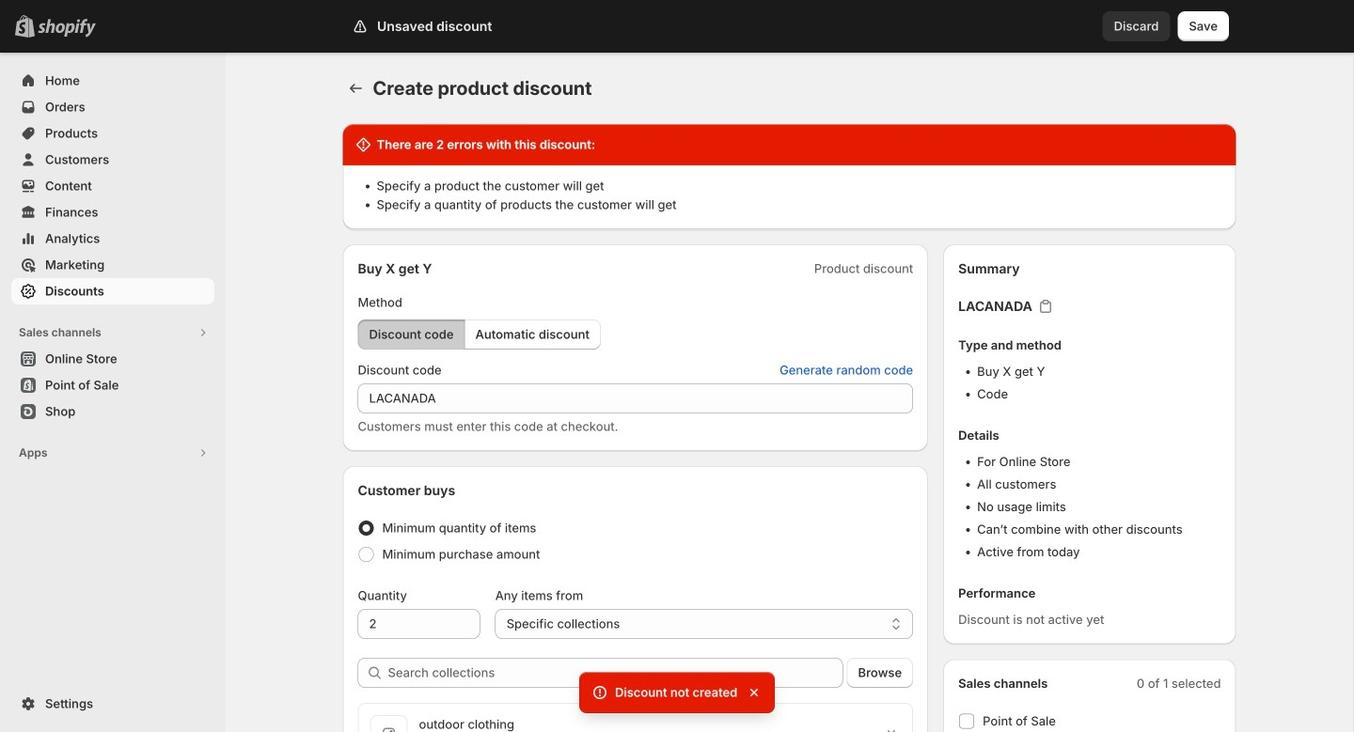 Task type: locate. For each thing, give the bounding box(es) containing it.
None text field
[[358, 384, 914, 414], [358, 610, 480, 640], [358, 384, 914, 414], [358, 610, 480, 640]]

Search collections text field
[[388, 659, 843, 689]]



Task type: vqa. For each thing, say whether or not it's contained in the screenshot.
'Search collections' text box
yes



Task type: describe. For each thing, give the bounding box(es) containing it.
shopify image
[[38, 19, 96, 37]]



